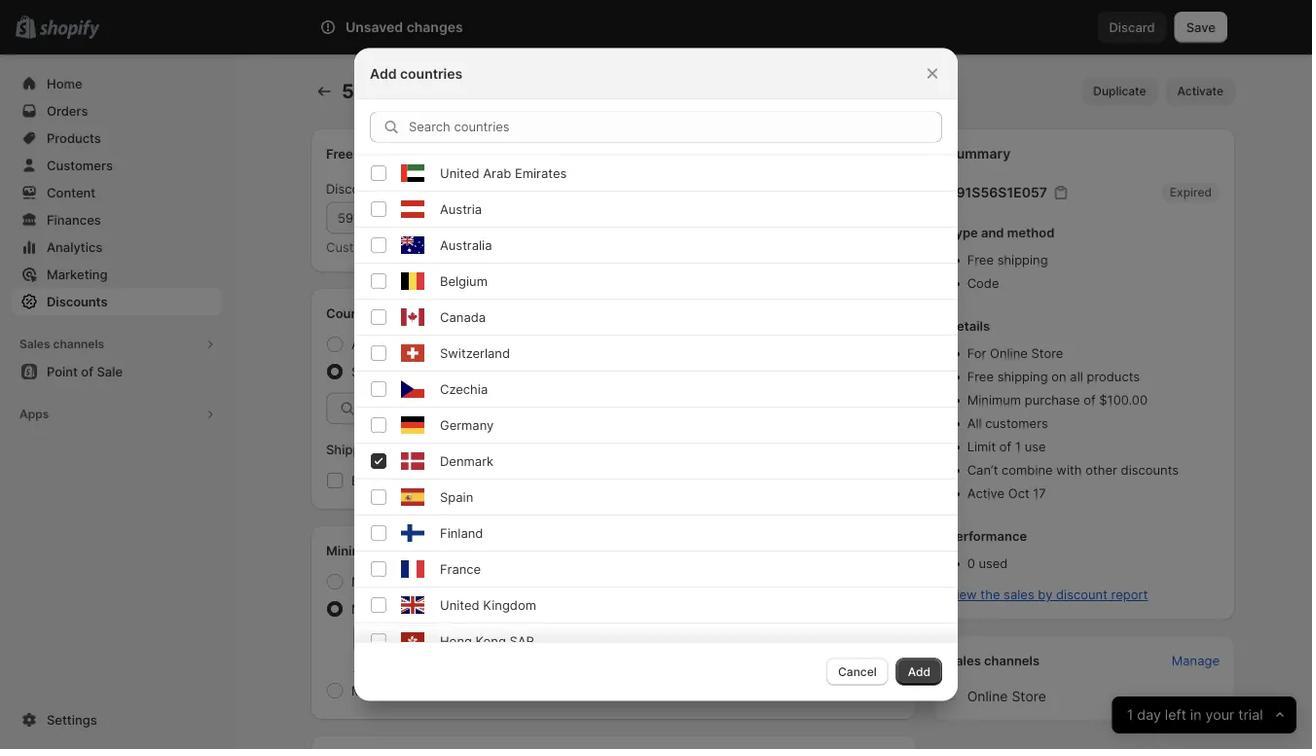Task type: describe. For each thing, give the bounding box(es) containing it.
no minimum requirements
[[352, 575, 508, 590]]

kong
[[476, 633, 506, 649]]

minimum
[[372, 575, 426, 590]]

countries for selected countries
[[408, 364, 463, 379]]

0 vertical spatial amount
[[576, 473, 621, 488]]

0 vertical spatial all
[[352, 337, 366, 352]]

shipping for free shipping code
[[998, 253, 1049, 268]]

code
[[968, 276, 1000, 291]]

and
[[982, 225, 1005, 241]]

duplicate
[[1094, 84, 1147, 98]]

home
[[47, 76, 82, 91]]

purchase for amount
[[409, 602, 464, 617]]

discount code
[[326, 181, 412, 196]]

type and method
[[948, 225, 1055, 241]]

free inside for online store free shipping on all products minimum purchase of $100.00 all customers limit of 1 use can't combine with other discounts active oct 17
[[968, 370, 994, 385]]

use
[[1025, 440, 1046, 455]]

1 horizontal spatial of
[[1000, 440, 1012, 455]]

canada
[[440, 309, 486, 324]]

minimum inside for online store free shipping on all products minimum purchase of $100.00 all customers limit of 1 use can't combine with other discounts active oct 17
[[968, 393, 1022, 408]]

purchase inside for online store free shipping on all products minimum purchase of $100.00 all customers limit of 1 use can't combine with other discounts active oct 17
[[1025, 393, 1081, 408]]

discard button
[[1098, 12, 1167, 43]]

countries for add countries
[[400, 65, 463, 82]]

details
[[948, 319, 991, 334]]

1 vertical spatial all
[[417, 660, 430, 675]]

requirements for no minimum requirements
[[430, 575, 508, 590]]

add for add
[[908, 665, 931, 679]]

all countries
[[352, 337, 425, 352]]

1 horizontal spatial sales channels
[[948, 654, 1040, 669]]

minimum for minimum quantity of items
[[352, 684, 406, 699]]

denmark
[[440, 453, 494, 468]]

must
[[395, 240, 424, 255]]

spain
[[440, 489, 474, 504]]

australia
[[440, 237, 492, 252]]

1 horizontal spatial rates
[[456, 473, 486, 488]]

add for add countries
[[370, 65, 397, 82]]

checkout.
[[537, 240, 596, 255]]

home link
[[12, 70, 222, 97]]

method
[[1008, 225, 1055, 241]]

this
[[463, 240, 485, 255]]

for online store free shipping on all products minimum purchase of $100.00 all customers limit of 1 use can't combine with other discounts active oct 17
[[968, 346, 1179, 502]]

1 vertical spatial code
[[488, 240, 518, 255]]

shipping for shipping rates
[[326, 442, 379, 457]]

all inside for online store free shipping on all products minimum purchase of $100.00 all customers limit of 1 use can't combine with other discounts active oct 17
[[1071, 370, 1084, 385]]

0 vertical spatial of
[[1084, 393, 1096, 408]]

united arab emirates
[[440, 165, 567, 180]]

search
[[406, 19, 447, 35]]

changes
[[407, 19, 463, 36]]

1 vertical spatial sales
[[948, 654, 981, 669]]

duplicate link
[[1082, 78, 1158, 105]]

minimum for minimum purchase amount ($)
[[352, 602, 406, 617]]

discard
[[1110, 19, 1156, 35]]

certain
[[530, 473, 572, 488]]

at
[[522, 240, 533, 255]]

manage
[[1172, 654, 1220, 669]]

0
[[968, 557, 976, 572]]

0 used
[[968, 557, 1008, 572]]

used
[[979, 557, 1008, 572]]

add countries dialog
[[0, 48, 1313, 702]]

unsaved
[[346, 19, 403, 36]]

activate button
[[1166, 78, 1236, 105]]

united kingdom
[[440, 597, 537, 613]]

add countries
[[370, 65, 463, 82]]

products.
[[433, 660, 490, 675]]

hong
[[440, 633, 472, 649]]

customers must enter this code at checkout.
[[326, 240, 596, 255]]

view the sales by discount report
[[948, 588, 1149, 603]]

countries for all countries
[[370, 337, 425, 352]]

exclude
[[352, 473, 398, 488]]

Search countries text field
[[409, 112, 943, 143]]

apps
[[19, 408, 49, 422]]

free shipping code
[[968, 253, 1049, 291]]

minimum for minimum purchase requirements
[[326, 543, 382, 559]]

czechia
[[440, 381, 488, 396]]

can't
[[968, 463, 999, 478]]

enter
[[428, 240, 459, 255]]

1 horizontal spatial discount
[[1057, 588, 1108, 603]]

requirements for minimum purchase requirements
[[446, 543, 528, 559]]

other
[[1086, 463, 1118, 478]]

sales inside sales channels button
[[19, 337, 50, 352]]

save
[[1187, 19, 1216, 35]]

0 horizontal spatial amount
[[468, 602, 513, 617]]

discounts link
[[12, 288, 222, 316]]

shipping for exclude shipping rates over a certain amount
[[402, 473, 453, 488]]

sales
[[1004, 588, 1035, 603]]

online store
[[968, 689, 1047, 705]]

sales channels button
[[12, 331, 222, 358]]

selected countries
[[352, 364, 463, 379]]

type
[[948, 225, 978, 241]]

1 vertical spatial 591s56s1e057
[[948, 185, 1048, 201]]

items
[[477, 684, 510, 699]]

kingdom
[[483, 597, 537, 613]]

($)
[[517, 602, 534, 617]]



Task type: vqa. For each thing, say whether or not it's contained in the screenshot.
17
yes



Task type: locate. For each thing, give the bounding box(es) containing it.
1 vertical spatial shipping
[[326, 442, 379, 457]]

sales channels down the discounts
[[19, 337, 104, 352]]

rates
[[383, 442, 414, 457], [456, 473, 486, 488]]

591s56s1e057
[[342, 79, 487, 103], [948, 185, 1048, 201]]

0 horizontal spatial discount
[[850, 146, 901, 161]]

sales channels
[[19, 337, 104, 352], [948, 654, 1040, 669]]

save button
[[1175, 12, 1228, 43]]

free inside free shipping code
[[968, 253, 994, 268]]

1 vertical spatial store
[[1012, 689, 1047, 705]]

1 horizontal spatial add
[[908, 665, 931, 679]]

0 vertical spatial sales channels
[[19, 337, 104, 352]]

0 vertical spatial 591s56s1e057
[[342, 79, 487, 103]]

all down the countries
[[352, 337, 366, 352]]

free up discount
[[326, 146, 353, 161]]

all up limit
[[968, 416, 982, 431]]

browse button
[[833, 393, 901, 425]]

all right on
[[1071, 370, 1084, 385]]

1 vertical spatial of
[[1000, 440, 1012, 455]]

united for united kingdom
[[440, 597, 480, 613]]

discount
[[326, 181, 379, 196]]

countries inside dialog
[[400, 65, 463, 82]]

to
[[401, 660, 413, 675]]

1 horizontal spatial shipping
[[794, 146, 846, 161]]

shipping
[[794, 146, 846, 161], [326, 442, 379, 457]]

1 vertical spatial discount
[[1057, 588, 1108, 603]]

active
[[968, 486, 1005, 502]]

shopify image
[[39, 20, 100, 39]]

2 vertical spatial purchase
[[409, 602, 464, 617]]

minimum up the no
[[326, 543, 382, 559]]

shipping for free shipping
[[356, 146, 409, 161]]

for
[[968, 346, 987, 361]]

1 vertical spatial purchase
[[386, 543, 443, 559]]

austria
[[440, 201, 482, 216]]

customers
[[986, 416, 1049, 431]]

0 horizontal spatial sales
[[19, 337, 50, 352]]

2 vertical spatial free
[[968, 370, 994, 385]]

1 vertical spatial amount
[[468, 602, 513, 617]]

1 horizontal spatial channels
[[985, 654, 1040, 669]]

$100.00
[[1100, 393, 1148, 408]]

1 horizontal spatial all
[[1071, 370, 1084, 385]]

quantity
[[409, 684, 458, 699]]

selected
[[352, 364, 404, 379]]

free
[[326, 146, 353, 161], [968, 253, 994, 268], [968, 370, 994, 385]]

shipping discount
[[794, 146, 901, 161]]

1 vertical spatial requirements
[[430, 575, 508, 590]]

all inside for online store free shipping on all products minimum purchase of $100.00 all customers limit of 1 use can't combine with other discounts active oct 17
[[968, 416, 982, 431]]

0 vertical spatial code
[[383, 181, 412, 196]]

requirements up united kingdom
[[430, 575, 508, 590]]

0 vertical spatial online
[[990, 346, 1028, 361]]

591s56s1e057 up type and method at the right
[[948, 185, 1048, 201]]

purchase down on
[[1025, 393, 1081, 408]]

purchase
[[1025, 393, 1081, 408], [386, 543, 443, 559], [409, 602, 464, 617]]

discounts
[[47, 294, 108, 309]]

free down for
[[968, 370, 994, 385]]

sales
[[19, 337, 50, 352], [948, 654, 981, 669]]

code right discount
[[383, 181, 412, 196]]

add inside button
[[908, 665, 931, 679]]

591s56s1e057 down unsaved changes in the left top of the page
[[342, 79, 487, 103]]

online
[[990, 346, 1028, 361], [968, 689, 1008, 705]]

1 horizontal spatial amount
[[576, 473, 621, 488]]

settings link
[[12, 707, 222, 734]]

store
[[1032, 346, 1064, 361], [1012, 689, 1047, 705]]

0 horizontal spatial channels
[[53, 337, 104, 352]]

0 vertical spatial discount
[[850, 146, 901, 161]]

0 horizontal spatial shipping
[[326, 442, 379, 457]]

0 vertical spatial requirements
[[446, 543, 528, 559]]

channels inside button
[[53, 337, 104, 352]]

0 horizontal spatial add
[[370, 65, 397, 82]]

combine
[[1002, 463, 1053, 478]]

over
[[490, 473, 516, 488]]

1 vertical spatial add
[[908, 665, 931, 679]]

2 vertical spatial countries
[[408, 364, 463, 379]]

add right cancel
[[908, 665, 931, 679]]

the
[[981, 588, 1001, 603]]

0 horizontal spatial of
[[462, 684, 474, 699]]

countries down changes
[[400, 65, 463, 82]]

code left at
[[488, 240, 518, 255]]

purchase down no minimum requirements
[[409, 602, 464, 617]]

1 vertical spatial sales channels
[[948, 654, 1040, 669]]

minimum up 'customers' at the bottom right of the page
[[968, 393, 1022, 408]]

shipping inside free shipping code
[[998, 253, 1049, 268]]

minimum purchase requirements
[[326, 543, 528, 559]]

0 vertical spatial channels
[[53, 337, 104, 352]]

1
[[1016, 440, 1022, 455]]

requirements down finland
[[446, 543, 528, 559]]

amount up kong
[[468, 602, 513, 617]]

1 horizontal spatial sales
[[948, 654, 981, 669]]

browse
[[845, 401, 890, 416]]

of down products on the right of the page
[[1084, 393, 1096, 408]]

0 vertical spatial shipping
[[794, 146, 846, 161]]

0 vertical spatial purchase
[[1025, 393, 1081, 408]]

sales channels inside button
[[19, 337, 104, 352]]

minimum down the applies
[[352, 684, 406, 699]]

switzerland
[[440, 345, 510, 360]]

2 vertical spatial of
[[462, 684, 474, 699]]

1 horizontal spatial 591s56s1e057
[[948, 185, 1048, 201]]

1 vertical spatial all
[[968, 416, 982, 431]]

1 horizontal spatial all
[[968, 416, 982, 431]]

minimum down the no
[[352, 602, 406, 617]]

shipping up the discount code
[[356, 146, 409, 161]]

0 vertical spatial countries
[[400, 65, 463, 82]]

1 vertical spatial free
[[968, 253, 994, 268]]

countries up selected countries
[[370, 337, 425, 352]]

1 vertical spatial countries
[[370, 337, 425, 352]]

manage button
[[1161, 648, 1232, 675]]

all right to
[[417, 660, 430, 675]]

purchase up minimum
[[386, 543, 443, 559]]

shipping
[[356, 146, 409, 161], [998, 253, 1049, 268], [998, 370, 1049, 385], [402, 473, 453, 488]]

united for united arab emirates
[[440, 165, 480, 180]]

sales channels up the online store
[[948, 654, 1040, 669]]

0 horizontal spatial all
[[352, 337, 366, 352]]

applies
[[354, 660, 397, 675]]

1 horizontal spatial code
[[488, 240, 518, 255]]

store inside for online store free shipping on all products minimum purchase of $100.00 all customers limit of 1 use can't combine with other discounts active oct 17
[[1032, 346, 1064, 361]]

0 horizontal spatial 591s56s1e057
[[342, 79, 487, 103]]

by
[[1038, 588, 1053, 603]]

minimum
[[968, 393, 1022, 408], [326, 543, 382, 559], [352, 602, 406, 617], [352, 684, 406, 699]]

shipping inside for online store free shipping on all products minimum purchase of $100.00 all customers limit of 1 use can't combine with other discounts active oct 17
[[998, 370, 1049, 385]]

0 horizontal spatial all
[[417, 660, 430, 675]]

rates down 'denmark'
[[456, 473, 486, 488]]

on
[[1052, 370, 1067, 385]]

2 horizontal spatial of
[[1084, 393, 1096, 408]]

with
[[1057, 463, 1082, 478]]

0 vertical spatial sales
[[19, 337, 50, 352]]

0 horizontal spatial sales channels
[[19, 337, 104, 352]]

of
[[1084, 393, 1096, 408], [1000, 440, 1012, 455], [462, 684, 474, 699]]

free up code in the right top of the page
[[968, 253, 994, 268]]

sar
[[510, 633, 535, 649]]

united up austria
[[440, 165, 480, 180]]

sales down the discounts
[[19, 337, 50, 352]]

performance
[[948, 529, 1028, 544]]

united down france
[[440, 597, 480, 613]]

countries
[[326, 306, 386, 321]]

channels
[[53, 337, 104, 352], [985, 654, 1040, 669]]

of down products. on the left
[[462, 684, 474, 699]]

applies to all products.
[[354, 660, 490, 675]]

belgium
[[440, 273, 488, 288]]

shipping rates
[[326, 442, 414, 457]]

view the sales by discount report link
[[948, 588, 1149, 603]]

shipping for shipping discount
[[794, 146, 846, 161]]

finland
[[440, 525, 483, 540]]

add button
[[897, 659, 943, 686]]

activate
[[1178, 84, 1224, 98]]

1 vertical spatial online
[[968, 689, 1008, 705]]

sales right add button on the right
[[948, 654, 981, 669]]

customers
[[326, 240, 391, 255]]

minimum quantity of items
[[352, 684, 510, 699]]

all
[[352, 337, 366, 352], [968, 416, 982, 431]]

no
[[352, 575, 369, 590]]

0 vertical spatial free
[[326, 146, 353, 161]]

oct
[[1009, 486, 1030, 502]]

discounts
[[1121, 463, 1179, 478]]

shipping up spain
[[402, 473, 453, 488]]

rates up the exclude
[[383, 442, 414, 457]]

online inside for online store free shipping on all products minimum purchase of $100.00 all customers limit of 1 use can't combine with other discounts active oct 17
[[990, 346, 1028, 361]]

0 horizontal spatial rates
[[383, 442, 414, 457]]

germany
[[440, 417, 494, 432]]

0 vertical spatial united
[[440, 165, 480, 180]]

exclude shipping rates over a certain amount
[[352, 473, 621, 488]]

2 united from the top
[[440, 597, 480, 613]]

shipping left on
[[998, 370, 1049, 385]]

0 vertical spatial rates
[[383, 442, 414, 457]]

cancel button
[[827, 659, 889, 686]]

of left 1 at the right of page
[[1000, 440, 1012, 455]]

1 united from the top
[[440, 165, 480, 180]]

channels up the online store
[[985, 654, 1040, 669]]

france
[[440, 561, 481, 577]]

products
[[1087, 370, 1140, 385]]

purchase for requirements
[[386, 543, 443, 559]]

united
[[440, 165, 480, 180], [440, 597, 480, 613]]

free for free shipping
[[326, 146, 353, 161]]

amount right certain
[[576, 473, 621, 488]]

amount
[[576, 473, 621, 488], [468, 602, 513, 617]]

1 vertical spatial channels
[[985, 654, 1040, 669]]

cancel
[[838, 665, 877, 679]]

view
[[948, 588, 977, 603]]

unsaved changes
[[346, 19, 463, 36]]

apps button
[[12, 401, 222, 428]]

0 vertical spatial store
[[1032, 346, 1064, 361]]

arab
[[483, 165, 512, 180]]

0 vertical spatial all
[[1071, 370, 1084, 385]]

0 vertical spatial add
[[370, 65, 397, 82]]

emirates
[[515, 165, 567, 180]]

channels down the discounts
[[53, 337, 104, 352]]

shipping down method
[[998, 253, 1049, 268]]

report
[[1112, 588, 1149, 603]]

0 horizontal spatial code
[[383, 181, 412, 196]]

1 vertical spatial united
[[440, 597, 480, 613]]

expired
[[1170, 186, 1212, 200]]

add down unsaved
[[370, 65, 397, 82]]

17
[[1034, 486, 1047, 502]]

1 vertical spatial rates
[[456, 473, 486, 488]]

free for free shipping code
[[968, 253, 994, 268]]

countries up czechia
[[408, 364, 463, 379]]



